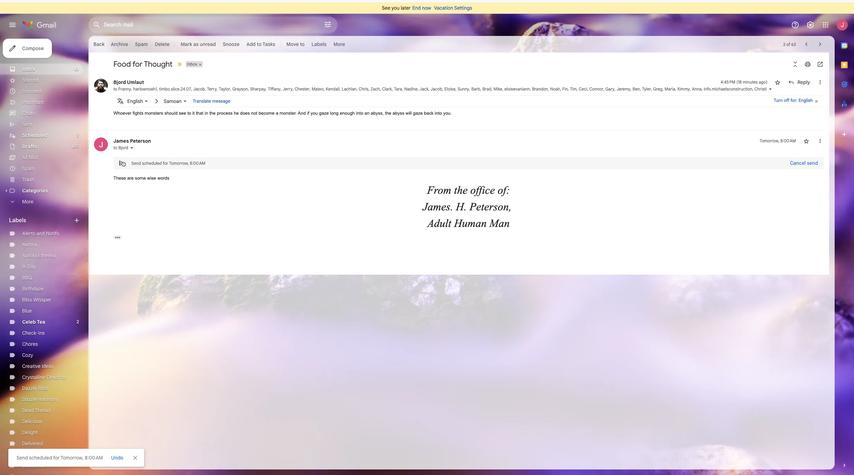 Task type: describe. For each thing, give the bounding box(es) containing it.
labels inside popup button
[[312, 41, 327, 47]]

vacation
[[434, 5, 453, 11]]

0 horizontal spatial the
[[209, 111, 216, 116]]

dazzle for dazzle harmony
[[22, 397, 37, 403]]

fin
[[562, 86, 568, 92]]

as
[[193, 41, 199, 47]]

Search mail text field
[[104, 21, 304, 28]]

41 , from the left
[[702, 86, 703, 92]]

2 vertical spatial for
[[53, 455, 59, 461]]

0 vertical spatial scheduled
[[142, 161, 162, 166]]

25 , from the left
[[491, 86, 492, 92]]

message
[[212, 99, 230, 104]]

4:45 pm (18 minutes ago) cell
[[721, 79, 767, 86]]

dazzle bliss
[[22, 386, 48, 392]]

b-
[[22, 264, 27, 270]]

all mail link
[[22, 155, 38, 161]]

these
[[113, 176, 126, 181]]

alert containing send scheduled for tomorrow, 8:00 am
[[8, 30, 843, 467]]

delicious
[[22, 419, 42, 425]]

aurora for aurora ethereal
[[22, 253, 37, 259]]

it
[[192, 111, 195, 116]]

english option
[[127, 97, 143, 106]]

office
[[470, 184, 495, 196]]

46 , from the left
[[850, 86, 852, 92]]

2 gaze from the left
[[413, 111, 423, 116]]

13 , from the left
[[340, 86, 341, 92]]

day
[[27, 264, 36, 270]]

brad
[[482, 86, 491, 92]]

ceci
[[579, 86, 587, 92]]

29 , from the left
[[560, 86, 561, 92]]

show details image for umlaut
[[768, 87, 772, 91]]

now
[[422, 5, 431, 11]]

turn off for: english
[[774, 98, 813, 103]]

show details image for peterson
[[130, 146, 134, 150]]

ben
[[633, 86, 640, 92]]

27 , from the left
[[530, 86, 531, 92]]

categories
[[22, 188, 48, 194]]

(18
[[736, 80, 742, 85]]

ideas
[[42, 363, 54, 370]]

thought
[[144, 59, 172, 69]]

english inside english "list box"
[[127, 98, 143, 104]]

show trimmed content image
[[113, 236, 122, 239]]

become
[[259, 111, 275, 116]]

39 , from the left
[[675, 86, 676, 92]]

newer image
[[803, 41, 810, 48]]

delivered
[[22, 441, 43, 447]]

5 , from the left
[[217, 86, 218, 92]]

63 inside labels navigation
[[74, 66, 79, 72]]

back
[[424, 111, 433, 116]]

jack
[[420, 86, 428, 92]]

0 horizontal spatial tomorrow,
[[61, 455, 84, 461]]

Not starred checkbox
[[803, 138, 810, 145]]

2 jacob from the left
[[431, 86, 442, 92]]

cozy
[[22, 352, 33, 359]]

monsters
[[145, 111, 163, 116]]

more for more button
[[22, 199, 33, 205]]

12 , from the left
[[324, 86, 325, 92]]

archive
[[111, 41, 128, 47]]

snoozed
[[22, 88, 41, 94]]

umlaut
[[127, 79, 144, 85]]

inbox for "inbox" button
[[187, 62, 197, 67]]

8:00 am inside alert
[[85, 455, 103, 461]]

1 vertical spatial bjord
[[118, 145, 128, 150]]

if
[[307, 111, 309, 116]]

all mail
[[22, 155, 38, 161]]

james.
[[423, 200, 453, 213]]

b-day link
[[22, 264, 36, 270]]

important
[[22, 99, 44, 105]]

bjord umlaut
[[113, 79, 144, 85]]

tara
[[394, 86, 402, 92]]

33 , from the left
[[603, 86, 604, 92]]

44 , from the left
[[779, 86, 781, 92]]

tiffany
[[268, 86, 281, 92]]

tomorrow, 8:00 am cell
[[760, 138, 796, 145]]

search mail image
[[91, 19, 103, 31]]

42 , from the left
[[752, 86, 753, 92]]

ximmy
[[677, 86, 690, 92]]

3 , from the left
[[191, 86, 192, 92]]

19 , from the left
[[417, 86, 419, 92]]

1 jacob from the left
[[193, 86, 205, 92]]

tasks
[[263, 41, 275, 47]]

mike
[[493, 86, 502, 92]]

spam link
[[22, 166, 35, 172]]

16 , from the left
[[380, 86, 381, 92]]

samoan list box
[[164, 97, 189, 106]]

aurora link
[[22, 242, 37, 248]]

in
[[205, 111, 208, 116]]

samoan
[[164, 98, 182, 104]]

1 horizontal spatial send
[[131, 161, 141, 166]]

dewdrop
[[47, 374, 66, 381]]

noah
[[550, 86, 560, 92]]

end
[[412, 5, 421, 11]]

dead thread link
[[22, 408, 50, 414]]

trash link
[[22, 177, 34, 183]]

starred
[[22, 77, 38, 83]]

creative
[[22, 363, 40, 370]]

more for more dropdown button
[[333, 41, 345, 47]]

nadine
[[404, 86, 417, 92]]

are
[[127, 176, 134, 181]]

main menu image
[[8, 21, 17, 29]]

1 vertical spatial for
[[163, 161, 168, 166]]

move to
[[286, 41, 305, 47]]

should
[[164, 111, 178, 116]]

tomorrow, 8:00 am
[[760, 138, 796, 143]]

abyss,
[[371, 111, 384, 116]]

kendall
[[326, 86, 340, 92]]

labels inside navigation
[[9, 217, 26, 224]]

aurora for aurora link
[[22, 242, 37, 248]]

off
[[784, 98, 789, 103]]

send
[[807, 160, 818, 166]]

categories link
[[22, 188, 48, 194]]

inbox link
[[22, 66, 35, 72]]

2 , from the left
[[157, 86, 158, 92]]

grayson
[[232, 86, 248, 92]]

desserts link
[[22, 452, 42, 458]]

inbox button
[[186, 61, 198, 67]]

timbo.slice.24.07
[[159, 86, 191, 92]]

check-ins link
[[22, 330, 45, 336]]

mail
[[29, 155, 38, 161]]

reply button
[[785, 79, 813, 86]]

words
[[157, 176, 169, 181]]

30 , from the left
[[568, 86, 569, 92]]

17 , from the left
[[392, 86, 393, 92]]

9 , from the left
[[281, 86, 282, 92]]

blue
[[22, 308, 32, 314]]

1 gaze from the left
[[319, 111, 329, 116]]

add
[[246, 41, 256, 47]]

translate
[[193, 99, 211, 104]]

thread
[[35, 408, 50, 414]]

compose button
[[3, 39, 52, 58]]

enough
[[340, 111, 355, 116]]

delivered link
[[22, 441, 43, 447]]

does
[[240, 111, 250, 116]]

adult human man
[[427, 217, 510, 229]]

inbox for inbox link
[[22, 66, 35, 72]]

settings
[[454, 5, 472, 11]]

discounts link
[[22, 463, 44, 469]]

human
[[454, 217, 487, 229]]



Task type: locate. For each thing, give the bounding box(es) containing it.
for right food
[[132, 59, 142, 69]]

28 , from the left
[[548, 86, 549, 92]]

24 , from the left
[[480, 86, 481, 92]]

english list box
[[127, 97, 150, 106]]

spam up the food for thought
[[135, 41, 148, 47]]

spam inside labels navigation
[[22, 166, 35, 172]]

chores link
[[22, 341, 38, 347]]

1 horizontal spatial spam
[[135, 41, 148, 47]]

22 , from the left
[[455, 86, 457, 92]]

11 , from the left
[[310, 86, 311, 92]]

aurora ethereal link
[[22, 253, 56, 259]]

0 horizontal spatial show details image
[[130, 146, 134, 150]]

you.
[[443, 111, 452, 116]]

0 vertical spatial more
[[333, 41, 345, 47]]

2 horizontal spatial the
[[454, 184, 468, 196]]

drafts
[[22, 143, 37, 150]]

inbox inside button
[[187, 62, 197, 67]]

45 , from the left
[[834, 86, 836, 92]]

sunny
[[458, 86, 469, 92]]

2 horizontal spatial tomorrow,
[[760, 138, 779, 143]]

to left it
[[187, 111, 191, 116]]

0 horizontal spatial labels
[[9, 217, 26, 224]]

dazzle up dead
[[22, 397, 37, 403]]

list containing from the office of:
[[89, 72, 854, 250]]

not
[[251, 111, 257, 116]]

for right desserts
[[53, 455, 59, 461]]

1 horizontal spatial inbox
[[187, 62, 197, 67]]

jacob
[[193, 86, 205, 92], [431, 86, 442, 92]]

1 vertical spatial send scheduled for tomorrow, 8:00 am
[[17, 455, 103, 461]]

23 , from the left
[[469, 86, 470, 92]]

brandon
[[532, 86, 548, 92]]

0 horizontal spatial bliss
[[22, 297, 32, 303]]

1 horizontal spatial send scheduled for tomorrow, 8:00 am
[[131, 161, 205, 166]]

gary
[[605, 86, 614, 92]]

send scheduled for tomorrow, 8:00 am
[[131, 161, 205, 166], [17, 455, 103, 461]]

dazzle down crystalline
[[22, 386, 37, 392]]

0 horizontal spatial jacob
[[193, 86, 205, 92]]

abyss
[[393, 111, 404, 116]]

21 , from the left
[[442, 86, 443, 92]]

0 vertical spatial send scheduled for tomorrow, 8:00 am
[[131, 161, 205, 166]]

tyler
[[642, 86, 651, 92]]

gaze left long
[[319, 111, 329, 116]]

the up the h.
[[454, 184, 468, 196]]

harlownoah1
[[133, 86, 157, 92]]

bliss whisper link
[[22, 297, 51, 303]]

some
[[135, 176, 146, 181]]

1 vertical spatial send
[[17, 455, 28, 461]]

bjord up franny
[[113, 79, 126, 85]]

spam inside button
[[135, 41, 148, 47]]

to left franny
[[113, 86, 117, 92]]

0 horizontal spatial send scheduled for tomorrow, 8:00 am
[[17, 455, 103, 461]]

1 vertical spatial show details image
[[130, 146, 134, 150]]

2 vertical spatial 8:00 am
[[85, 455, 103, 461]]

2 of 63
[[783, 42, 796, 47]]

inbox down 'as'
[[187, 62, 197, 67]]

0 vertical spatial dazzle
[[22, 386, 37, 392]]

0 vertical spatial send
[[131, 161, 141, 166]]

b-day
[[22, 264, 36, 270]]

cancel send button
[[784, 157, 824, 169]]

more inside more dropdown button
[[333, 41, 345, 47]]

jeremy
[[617, 86, 630, 92]]

tea
[[37, 319, 45, 325]]

aurora down alerts
[[22, 242, 37, 248]]

he
[[234, 111, 239, 116]]

0 horizontal spatial inbox
[[22, 66, 35, 72]]

peterson
[[130, 138, 151, 144]]

2 horizontal spatial for
[[163, 161, 168, 166]]

celeb tea link
[[22, 319, 45, 325]]

1 horizontal spatial bliss
[[38, 386, 48, 392]]

38 , from the left
[[662, 86, 664, 92]]

1 , from the left
[[131, 86, 132, 92]]

lachlan
[[342, 86, 357, 92]]

more inside more button
[[22, 199, 33, 205]]

37 , from the left
[[651, 86, 652, 92]]

0 vertical spatial 8:00 am
[[780, 138, 796, 143]]

not starred image
[[774, 79, 781, 86]]

labels heading
[[9, 217, 73, 224]]

to right add
[[257, 41, 262, 47]]

settings image
[[806, 21, 815, 29]]

1 aurora from the top
[[22, 242, 37, 248]]

18 , from the left
[[402, 86, 403, 92]]

gmail image
[[22, 18, 60, 32]]

trash
[[22, 177, 34, 183]]

older image
[[817, 41, 824, 48]]

mark
[[181, 41, 192, 47]]

6 , from the left
[[230, 86, 231, 92]]

2 for scheduled
[[77, 133, 79, 138]]

1 vertical spatial bliss
[[38, 386, 48, 392]]

0 horizontal spatial 63
[[74, 66, 79, 72]]

1 horizontal spatial jacob
[[431, 86, 442, 92]]

2 aurora from the top
[[22, 253, 37, 259]]

spam
[[135, 41, 148, 47], [22, 166, 35, 172]]

the left abyss
[[385, 111, 391, 116]]

jerry
[[283, 86, 293, 92]]

20 , from the left
[[428, 86, 430, 92]]

aurora down aurora link
[[22, 253, 37, 259]]

0 vertical spatial for
[[132, 59, 142, 69]]

from the office of:
[[427, 184, 510, 196]]

send scheduled for tomorrow, 8:00 am up words
[[131, 161, 205, 166]]

labels navigation
[[0, 36, 89, 475]]

celeb
[[22, 319, 36, 325]]

40 , from the left
[[690, 86, 691, 92]]

1 horizontal spatial english
[[799, 98, 813, 103]]

send scheduled for tomorrow, 8:00 am up 'discounts'
[[17, 455, 103, 461]]

1 vertical spatial spam
[[22, 166, 35, 172]]

english up fights
[[127, 98, 143, 104]]

undo alert
[[108, 452, 126, 464]]

2 dazzle from the top
[[22, 397, 37, 403]]

bliss down crystalline dewdrop
[[38, 386, 48, 392]]

4 , from the left
[[205, 86, 206, 92]]

1 vertical spatial 63
[[74, 66, 79, 72]]

dazzle for dazzle bliss
[[22, 386, 37, 392]]

tab list
[[835, 36, 854, 451]]

chris
[[359, 86, 368, 92]]

labels up alerts
[[9, 217, 26, 224]]

gaze right will
[[413, 111, 423, 116]]

creative ideas
[[22, 363, 54, 370]]

not starred image
[[803, 138, 810, 145]]

0 vertical spatial show details image
[[768, 87, 772, 91]]

14 , from the left
[[357, 86, 358, 92]]

you
[[392, 5, 399, 11], [311, 111, 318, 116]]

alerts
[[22, 231, 35, 237]]

1 horizontal spatial labels
[[312, 41, 327, 47]]

more down categories
[[22, 199, 33, 205]]

james peterson
[[113, 138, 151, 144]]

2 into from the left
[[435, 111, 442, 116]]

more right labels popup button
[[333, 41, 345, 47]]

34 , from the left
[[614, 86, 616, 92]]

0 vertical spatial tomorrow,
[[760, 138, 779, 143]]

inbox up starred link
[[22, 66, 35, 72]]

0 horizontal spatial english
[[127, 98, 143, 104]]

0 vertical spatial aurora
[[22, 242, 37, 248]]

delicious link
[[22, 419, 42, 425]]

to inside button
[[257, 41, 262, 47]]

move to button
[[284, 38, 307, 50]]

send up some
[[131, 161, 141, 166]]

8:00 am
[[780, 138, 796, 143], [190, 161, 205, 166], [85, 455, 103, 461]]

scheduled link
[[22, 132, 47, 139]]

1 into from the left
[[356, 111, 363, 116]]

dazzle harmony
[[22, 397, 58, 403]]

0 horizontal spatial 8:00 am
[[85, 455, 103, 461]]

food for thought
[[113, 59, 172, 69]]

into left an
[[356, 111, 363, 116]]

advanced search options image
[[321, 18, 335, 31]]

samoan option
[[164, 97, 182, 106]]

snoozed link
[[22, 88, 41, 94]]

english right for: on the right of the page
[[799, 98, 813, 103]]

james
[[113, 138, 129, 144]]

send up discounts link
[[17, 455, 28, 461]]

barb
[[471, 86, 480, 92]]

to franny , harlownoah1 , timbo.slice.24.07 , jacob , terry , taylor , grayson , sharpay , tiffany , jerry , chester , mateo , kendall , lachlan , chris , zach , clark , tara , nadine , jack , jacob , eloise , sunny , barb , brad , mike , eloisevaniann , brandon , noah , fin , tim , ceci , connor , gary , jeremy , ben , tyler , greg , maria , ximmy , anna , info.michaelsconstruction , christina ,
[[113, 86, 774, 92]]

to bjord
[[113, 145, 128, 150]]

2 vertical spatial tomorrow,
[[61, 455, 84, 461]]

0 horizontal spatial spam
[[22, 166, 35, 172]]

important link
[[22, 99, 44, 105]]

2 for celeb tea
[[77, 319, 79, 325]]

1 horizontal spatial you
[[392, 5, 399, 11]]

bjord
[[113, 79, 126, 85], [118, 145, 128, 150]]

1 horizontal spatial 63
[[791, 42, 796, 47]]

2
[[783, 42, 785, 47], [77, 133, 79, 138], [77, 319, 79, 325]]

maria
[[665, 86, 675, 92]]

alert
[[8, 30, 843, 467]]

cancel send
[[790, 160, 818, 166]]

2 horizontal spatial 8:00 am
[[780, 138, 796, 143]]

turn
[[774, 98, 783, 103]]

bbq
[[22, 275, 32, 281]]

send scheduled for tomorrow, 8:00 am inside list
[[131, 161, 205, 166]]

crystalline dewdrop link
[[22, 374, 66, 381]]

1 horizontal spatial gaze
[[413, 111, 423, 116]]

1 horizontal spatial scheduled
[[142, 161, 162, 166]]

0 horizontal spatial gaze
[[319, 111, 329, 116]]

0 horizontal spatial for
[[53, 455, 59, 461]]

1 vertical spatial labels
[[9, 217, 26, 224]]

0 vertical spatial bjord
[[113, 79, 126, 85]]

1 vertical spatial scheduled
[[29, 455, 52, 461]]

birthdaze link
[[22, 286, 43, 292]]

cozy link
[[22, 352, 33, 359]]

unread
[[200, 41, 216, 47]]

scheduled up discounts link
[[29, 455, 52, 461]]

26 , from the left
[[502, 86, 503, 92]]

63
[[791, 42, 796, 47], [74, 66, 79, 72]]

1 vertical spatial 2
[[77, 133, 79, 138]]

0 horizontal spatial you
[[311, 111, 318, 116]]

christina
[[754, 86, 771, 92]]

dazzle
[[22, 386, 37, 392], [22, 397, 37, 403]]

1 vertical spatial 8:00 am
[[190, 161, 205, 166]]

scheduled up the wise
[[142, 161, 162, 166]]

1 horizontal spatial for
[[132, 59, 142, 69]]

43 , from the left
[[771, 86, 772, 92]]

tomorrow, inside cell
[[760, 138, 779, 143]]

0 vertical spatial you
[[392, 5, 399, 11]]

labels button
[[309, 38, 329, 50]]

8:00 am inside cell
[[780, 138, 796, 143]]

a
[[276, 111, 278, 116]]

translate message
[[193, 99, 230, 104]]

0 vertical spatial 63
[[791, 42, 796, 47]]

0 vertical spatial labels
[[312, 41, 327, 47]]

to inside dropdown button
[[300, 41, 305, 47]]

h.
[[456, 200, 467, 213]]

check-
[[22, 330, 38, 336]]

8 , from the left
[[266, 86, 267, 92]]

0 horizontal spatial more
[[22, 199, 33, 205]]

1 dazzle from the top
[[22, 386, 37, 392]]

1 horizontal spatial the
[[385, 111, 391, 116]]

will
[[406, 111, 412, 116]]

show details image
[[768, 87, 772, 91], [130, 146, 134, 150]]

for up words
[[163, 161, 168, 166]]

0 vertical spatial spam
[[135, 41, 148, 47]]

later
[[401, 5, 411, 11]]

whoever fights monsters should see to it that in the process he does not become a monster. and if you gaze long enough into an abyss, the abyss will gaze back into you.
[[113, 111, 452, 116]]

see
[[382, 5, 390, 11]]

1 vertical spatial aurora
[[22, 253, 37, 259]]

support image
[[791, 21, 799, 29]]

you right if
[[311, 111, 318, 116]]

inbox inside labels navigation
[[22, 66, 35, 72]]

list
[[89, 72, 854, 250]]

greg
[[653, 86, 662, 92]]

0 horizontal spatial scheduled
[[29, 455, 52, 461]]

to down 'james'
[[113, 145, 117, 150]]

2 vertical spatial 2
[[77, 319, 79, 325]]

1 horizontal spatial tomorrow,
[[169, 161, 189, 166]]

man
[[489, 217, 510, 229]]

0 horizontal spatial send
[[17, 455, 28, 461]]

None search field
[[89, 17, 337, 33]]

15 , from the left
[[368, 86, 370, 92]]

Not starred checkbox
[[774, 79, 781, 86]]

1 horizontal spatial show details image
[[768, 87, 772, 91]]

bjord down 'james'
[[118, 145, 128, 150]]

sent
[[22, 121, 32, 128]]

32 , from the left
[[587, 86, 588, 92]]

0 vertical spatial bliss
[[22, 297, 32, 303]]

1 vertical spatial you
[[311, 111, 318, 116]]

1 horizontal spatial into
[[435, 111, 442, 116]]

bliss up blue link
[[22, 297, 32, 303]]

jacob up translate
[[193, 86, 205, 92]]

you right see
[[392, 5, 399, 11]]

ethereal
[[38, 253, 56, 259]]

spam up trash link
[[22, 166, 35, 172]]

36 , from the left
[[640, 86, 641, 92]]

delight link
[[22, 430, 38, 436]]

1 vertical spatial dazzle
[[22, 397, 37, 403]]

1 vertical spatial tomorrow,
[[169, 161, 189, 166]]

celeb tea
[[22, 319, 45, 325]]

fights
[[133, 111, 143, 116]]

adult
[[427, 217, 451, 229]]

0 horizontal spatial into
[[356, 111, 363, 116]]

labels left more dropdown button
[[312, 41, 327, 47]]

0 vertical spatial 2
[[783, 42, 785, 47]]

1 horizontal spatial more
[[333, 41, 345, 47]]

7 , from the left
[[248, 86, 249, 92]]

into left "you."
[[435, 111, 442, 116]]

35 , from the left
[[630, 86, 632, 92]]

31 , from the left
[[577, 86, 578, 92]]

for
[[132, 59, 142, 69], [163, 161, 168, 166], [53, 455, 59, 461]]

to right move
[[300, 41, 305, 47]]

whoever
[[113, 111, 131, 116]]

send scheduled for tomorrow, 8:00 am inside alert
[[17, 455, 103, 461]]

10 , from the left
[[293, 86, 294, 92]]

the right the in at the top left of the page
[[209, 111, 216, 116]]

1 vertical spatial more
[[22, 199, 33, 205]]

jacob right jack
[[431, 86, 442, 92]]

1 horizontal spatial 8:00 am
[[190, 161, 205, 166]]

terry
[[207, 86, 217, 92]]



Task type: vqa. For each thing, say whether or not it's contained in the screenshot.
Aurora Twinkle
no



